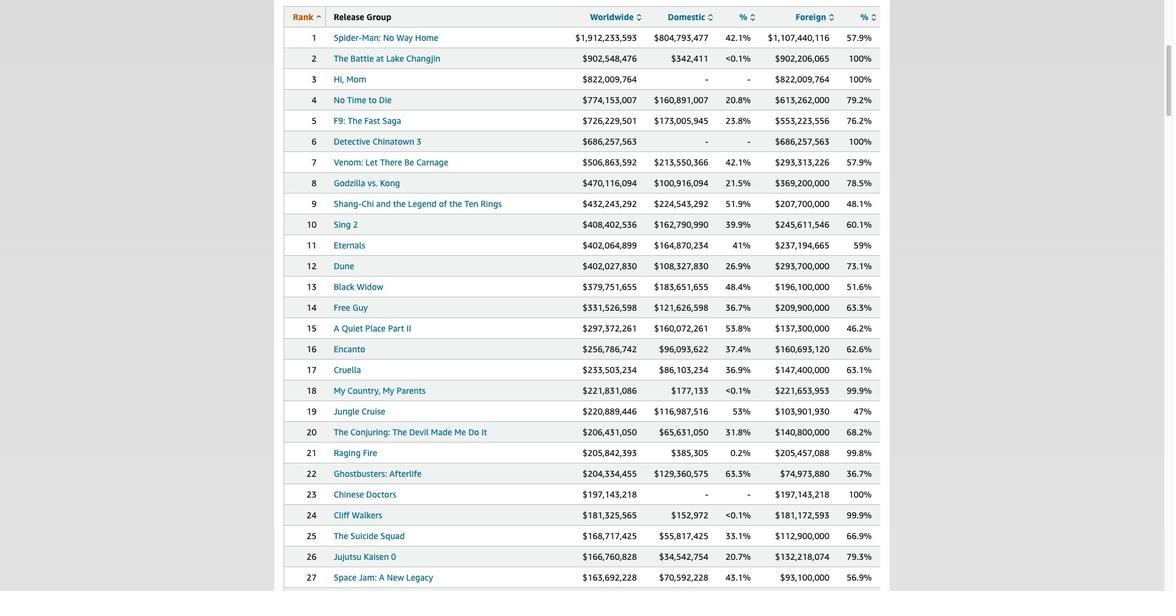 Task type: describe. For each thing, give the bounding box(es) containing it.
1
[[312, 32, 317, 43]]

the left devil
[[393, 427, 407, 438]]

79.2%
[[847, 95, 872, 105]]

jam:
[[359, 573, 377, 583]]

100% for $822,009,764
[[849, 74, 872, 84]]

$164,870,234
[[654, 240, 708, 251]]

7
[[312, 157, 317, 167]]

41%
[[733, 240, 751, 251]]

ghostbusters: afterlife
[[334, 469, 422, 479]]

- down $173,005,945
[[705, 136, 708, 147]]

rings
[[481, 199, 502, 209]]

2 $197,143,218 from the left
[[775, 490, 830, 500]]

$245,611,546
[[775, 219, 830, 230]]

a quiet place part ii
[[334, 323, 411, 334]]

$342,411
[[671, 53, 708, 64]]

worldwide link
[[590, 12, 641, 22]]

51.6%
[[847, 282, 872, 292]]

$140,800,000
[[775, 427, 830, 438]]

1 $197,143,218 from the left
[[583, 490, 637, 500]]

1 horizontal spatial no
[[383, 32, 394, 43]]

shang-
[[334, 199, 362, 209]]

26
[[307, 552, 317, 562]]

the for conjuring:
[[334, 427, 348, 438]]

6
[[312, 136, 317, 147]]

19
[[307, 407, 317, 417]]

domestic link
[[668, 12, 713, 22]]

23.8%
[[726, 116, 751, 126]]

- down 0.2%
[[747, 490, 751, 500]]

kaisen
[[364, 552, 389, 562]]

100% for $902,206,065
[[849, 53, 872, 64]]

guy
[[353, 303, 368, 313]]

black widow
[[334, 282, 383, 292]]

raging
[[334, 448, 361, 458]]

raging fire link
[[334, 448, 377, 458]]

venom: let there be carnage
[[334, 157, 448, 167]]

$65,631,050
[[659, 427, 708, 438]]

- up 20.8%
[[747, 74, 751, 84]]

dune link
[[334, 261, 354, 271]]

0 horizontal spatial no
[[334, 95, 345, 105]]

10
[[307, 219, 317, 230]]

space
[[334, 573, 357, 583]]

0
[[391, 552, 396, 562]]

99.9% for $221,653,953
[[847, 386, 872, 396]]

lake
[[386, 53, 404, 64]]

$233,503,234
[[583, 365, 637, 375]]

eternals
[[334, 240, 365, 251]]

4
[[312, 95, 317, 105]]

jungle
[[334, 407, 359, 417]]

devil
[[409, 427, 429, 438]]

57.9% for $293,313,226
[[847, 157, 872, 167]]

sing 2
[[334, 219, 358, 230]]

$902,548,476
[[583, 53, 637, 64]]

mom
[[346, 74, 366, 84]]

<0.1% for $342,411
[[726, 53, 751, 64]]

fire
[[363, 448, 377, 458]]

20
[[307, 427, 317, 438]]

godzilla vs. kong link
[[334, 178, 400, 188]]

0 horizontal spatial 2
[[312, 53, 317, 64]]

vs.
[[368, 178, 378, 188]]

at
[[376, 53, 384, 64]]

carnage
[[416, 157, 448, 167]]

$112,900,000
[[775, 531, 830, 542]]

f9: the fast saga
[[334, 116, 401, 126]]

37.4%
[[726, 344, 751, 355]]

suicide
[[350, 531, 378, 542]]

2 the from the left
[[449, 199, 462, 209]]

$132,218,074
[[775, 552, 830, 562]]

2 $686,257,563 from the left
[[775, 136, 830, 147]]

79.3%
[[847, 552, 872, 562]]

legend
[[408, 199, 437, 209]]

1 $822,009,764 from the left
[[583, 74, 637, 84]]

jungle cruise
[[334, 407, 385, 417]]

100% for $686,257,563
[[849, 136, 872, 147]]

man:
[[362, 32, 381, 43]]

1 my from the left
[[334, 386, 345, 396]]

57.9% for $1,107,440,116
[[847, 32, 872, 43]]

foreign link
[[796, 12, 834, 22]]

spider-man: no way home link
[[334, 32, 438, 43]]

my country, my parents link
[[334, 386, 426, 396]]

the right f9:
[[348, 116, 362, 126]]

spider-man: no way home
[[334, 32, 438, 43]]

14
[[307, 303, 317, 313]]

- down $342,411
[[705, 74, 708, 84]]

group
[[366, 12, 391, 22]]

$205,457,088
[[775, 448, 830, 458]]

no time to die link
[[334, 95, 392, 105]]

ii
[[406, 323, 411, 334]]

widow
[[357, 282, 383, 292]]

worldwide
[[590, 12, 634, 22]]

$100,916,094
[[654, 178, 708, 188]]

12
[[307, 261, 317, 271]]

$93,100,000
[[780, 573, 830, 583]]

free
[[334, 303, 350, 313]]

$129,360,575
[[654, 469, 708, 479]]

the for suicide
[[334, 531, 348, 542]]

venom:
[[334, 157, 363, 167]]

fast
[[364, 116, 380, 126]]

$55,817,425
[[659, 531, 708, 542]]

free guy
[[334, 303, 368, 313]]

jungle cruise link
[[334, 407, 385, 417]]

sing
[[334, 219, 351, 230]]

1 horizontal spatial a
[[379, 573, 385, 583]]

0 vertical spatial 3
[[312, 74, 317, 84]]

$804,793,477
[[654, 32, 708, 43]]

$221,831,086
[[583, 386, 637, 396]]

% for 1st '%' link from left
[[739, 12, 747, 22]]

space jam: a new legacy link
[[334, 573, 433, 583]]

f9: the fast saga link
[[334, 116, 401, 126]]

$207,700,000
[[775, 199, 830, 209]]

the for battle
[[334, 53, 348, 64]]

changjin
[[406, 53, 440, 64]]



Task type: vqa. For each thing, say whether or not it's contained in the screenshot.
$244,562 Walt Disney Pictures
no



Task type: locate. For each thing, give the bounding box(es) containing it.
the down cliff
[[334, 531, 348, 542]]

1 vertical spatial 36.7%
[[847, 469, 872, 479]]

0 vertical spatial no
[[383, 32, 394, 43]]

$224,543,292
[[654, 199, 708, 209]]

8
[[312, 178, 317, 188]]

release group
[[334, 12, 391, 22]]

99.8%
[[847, 448, 872, 458]]

$686,257,563 down $726,229,501
[[583, 136, 637, 147]]

0 horizontal spatial $197,143,218
[[583, 490, 637, 500]]

1 horizontal spatial my
[[383, 386, 394, 396]]

rank
[[293, 12, 313, 22], [293, 12, 313, 22]]

<0.1% for $152,972
[[726, 510, 751, 521]]

63.3% down 0.2%
[[726, 469, 751, 479]]

cliff
[[334, 510, 350, 521]]

chinese doctors link
[[334, 490, 396, 500]]

the suicide squad
[[334, 531, 405, 542]]

2 my from the left
[[383, 386, 394, 396]]

1 100% from the top
[[849, 53, 872, 64]]

42.1%
[[726, 32, 751, 43], [726, 157, 751, 167]]

1 vertical spatial 42.1%
[[726, 157, 751, 167]]

% for 2nd '%' link
[[860, 12, 868, 22]]

2 42.1% from the top
[[726, 157, 751, 167]]

1 horizontal spatial $197,143,218
[[775, 490, 830, 500]]

$166,760,828
[[583, 552, 637, 562]]

a quiet place part ii link
[[334, 323, 411, 334]]

1 horizontal spatial $822,009,764
[[775, 74, 830, 84]]

3 up the carnage
[[416, 136, 422, 147]]

$369,200,000
[[775, 178, 830, 188]]

$553,223,556
[[775, 116, 830, 126]]

1 57.9% from the top
[[847, 32, 872, 43]]

domestic
[[668, 12, 705, 22]]

a left quiet
[[334, 323, 339, 334]]

2 100% from the top
[[849, 74, 872, 84]]

39.9%
[[726, 219, 751, 230]]

0 vertical spatial 57.9%
[[847, 32, 872, 43]]

$197,143,218 down the $204,334,455
[[583, 490, 637, 500]]

0 vertical spatial <0.1%
[[726, 53, 751, 64]]

1 vertical spatial no
[[334, 95, 345, 105]]

63.1%
[[847, 365, 872, 375]]

99.9% down 63.1%
[[847, 386, 872, 396]]

a left new at the left bottom of the page
[[379, 573, 385, 583]]

shang-chi and the legend of the ten rings link
[[334, 199, 502, 209]]

42.1% for $213,550,366
[[726, 157, 751, 167]]

99.9% for $181,172,593
[[847, 510, 872, 521]]

the up hi,
[[334, 53, 348, 64]]

there
[[380, 157, 402, 167]]

1 horizontal spatial 2
[[353, 219, 358, 230]]

chinese
[[334, 490, 364, 500]]

0 vertical spatial 36.7%
[[726, 303, 751, 313]]

0 horizontal spatial the
[[393, 199, 406, 209]]

2
[[312, 53, 317, 64], [353, 219, 358, 230]]

0 horizontal spatial $822,009,764
[[583, 74, 637, 84]]

% right domestic link
[[739, 12, 747, 22]]

1 42.1% from the top
[[726, 32, 751, 43]]

1 horizontal spatial 3
[[416, 136, 422, 147]]

2 57.9% from the top
[[847, 157, 872, 167]]

the battle at lake changjin link
[[334, 53, 440, 64]]

2 % from the left
[[860, 12, 868, 22]]

spider-
[[334, 32, 362, 43]]

way
[[396, 32, 413, 43]]

$297,372,261
[[583, 323, 637, 334]]

encanto link
[[334, 344, 365, 355]]

$822,009,764 up $613,262,000
[[775, 74, 830, 84]]

jujutsu kaisen 0
[[334, 552, 396, 562]]

2 % link from the left
[[860, 12, 876, 22]]

1 vertical spatial 99.9%
[[847, 510, 872, 521]]

$237,194,665
[[775, 240, 830, 251]]

cruella
[[334, 365, 361, 375]]

die
[[379, 95, 392, 105]]

1 horizontal spatial %
[[860, 12, 868, 22]]

0 horizontal spatial $686,257,563
[[583, 136, 637, 147]]

36.7% up "53.8%"
[[726, 303, 751, 313]]

chinese doctors
[[334, 490, 396, 500]]

57.9% up 78.5%
[[847, 157, 872, 167]]

the
[[334, 53, 348, 64], [348, 116, 362, 126], [334, 427, 348, 438], [393, 427, 407, 438], [334, 531, 348, 542]]

0 vertical spatial 2
[[312, 53, 317, 64]]

detective chinatown 3 link
[[334, 136, 422, 147]]

1 vertical spatial 3
[[416, 136, 422, 147]]

sing 2 link
[[334, 219, 358, 230]]

27
[[307, 573, 317, 583]]

battle
[[350, 53, 374, 64]]

0 vertical spatial 99.9%
[[847, 386, 872, 396]]

2 <0.1% from the top
[[726, 386, 751, 396]]

my up "jungle"
[[334, 386, 345, 396]]

<0.1% for $177,133
[[726, 386, 751, 396]]

saga
[[382, 116, 401, 126]]

<0.1% up 33.1%
[[726, 510, 751, 521]]

$121,626,598
[[654, 303, 708, 313]]

jujutsu kaisen 0 link
[[334, 552, 396, 562]]

3 <0.1% from the top
[[726, 510, 751, 521]]

$402,064,899
[[583, 240, 637, 251]]

the conjuring: the devil made me do it
[[334, 427, 487, 438]]

100% for $197,143,218
[[849, 490, 872, 500]]

51.9%
[[726, 199, 751, 209]]

1 vertical spatial 2
[[353, 219, 358, 230]]

46.2%
[[847, 323, 872, 334]]

$205,842,393
[[583, 448, 637, 458]]

42.1% up 21.5%
[[726, 157, 751, 167]]

conjuring:
[[350, 427, 390, 438]]

of
[[439, 199, 447, 209]]

$162,790,990
[[654, 219, 708, 230]]

$293,313,226
[[775, 157, 830, 167]]

42.1% right '$804,793,477'
[[726, 32, 751, 43]]

36.9%
[[726, 365, 751, 375]]

0 horizontal spatial % link
[[739, 12, 755, 22]]

2 vertical spatial <0.1%
[[726, 510, 751, 521]]

$1,107,440,116
[[768, 32, 830, 43]]

0 horizontal spatial 3
[[312, 74, 317, 84]]

$220,889,446
[[583, 407, 637, 417]]

0.2%
[[730, 448, 751, 458]]

$177,133
[[671, 386, 708, 396]]

1 horizontal spatial % link
[[860, 12, 876, 22]]

new
[[387, 573, 404, 583]]

cruella link
[[334, 365, 361, 375]]

63.3% down 51.6%
[[847, 303, 872, 313]]

0 horizontal spatial %
[[739, 12, 747, 22]]

no left the "time"
[[334, 95, 345, 105]]

24
[[307, 510, 317, 521]]

0 horizontal spatial my
[[334, 386, 345, 396]]

$86,103,234
[[659, 365, 708, 375]]

$1,912,233,593
[[575, 32, 637, 43]]

it
[[481, 427, 487, 438]]

$686,257,563 up the $293,313,226
[[775, 136, 830, 147]]

cliff walkers link
[[334, 510, 382, 521]]

1 horizontal spatial the
[[449, 199, 462, 209]]

- down 23.8%
[[747, 136, 751, 147]]

% right "foreign" link
[[860, 12, 868, 22]]

3 up "4"
[[312, 74, 317, 84]]

53%
[[733, 407, 751, 417]]

my left parents
[[383, 386, 394, 396]]

1 vertical spatial a
[[379, 573, 385, 583]]

$206,431,050
[[583, 427, 637, 438]]

hi,
[[334, 74, 344, 84]]

0 horizontal spatial 36.7%
[[726, 303, 751, 313]]

0 horizontal spatial 63.3%
[[726, 469, 751, 479]]

20.7%
[[726, 552, 751, 562]]

space jam: a new legacy
[[334, 573, 433, 583]]

the right and
[[393, 199, 406, 209]]

$379,751,655
[[583, 282, 637, 292]]

1 the from the left
[[393, 199, 406, 209]]

no left 'way'
[[383, 32, 394, 43]]

1 % from the left
[[739, 12, 747, 22]]

ghostbusters:
[[334, 469, 387, 479]]

1 vertical spatial <0.1%
[[726, 386, 751, 396]]

$137,300,000
[[775, 323, 830, 334]]

2 right sing
[[353, 219, 358, 230]]

$197,143,218 up $181,172,593
[[775, 490, 830, 500]]

$74,973,880
[[780, 469, 830, 479]]

0 vertical spatial a
[[334, 323, 339, 334]]

99.9% up "66.9%"
[[847, 510, 872, 521]]

$293,700,000
[[775, 261, 830, 271]]

57.9% right $1,107,440,116 at right
[[847, 32, 872, 43]]

- up $152,972
[[705, 490, 708, 500]]

1 <0.1% from the top
[[726, 53, 751, 64]]

2 99.9% from the top
[[847, 510, 872, 521]]

$96,093,622
[[659, 344, 708, 355]]

42.1% for $804,793,477
[[726, 32, 751, 43]]

% link right "foreign" link
[[860, 12, 876, 22]]

1 horizontal spatial 36.7%
[[847, 469, 872, 479]]

78.5%
[[847, 178, 872, 188]]

1 vertical spatial 57.9%
[[847, 157, 872, 167]]

4 100% from the top
[[849, 490, 872, 500]]

the right of
[[449, 199, 462, 209]]

<0.1% up 20.8%
[[726, 53, 751, 64]]

afterlife
[[389, 469, 422, 479]]

0 horizontal spatial a
[[334, 323, 339, 334]]

the down "jungle"
[[334, 427, 348, 438]]

3 100% from the top
[[849, 136, 872, 147]]

1 99.9% from the top
[[847, 386, 872, 396]]

2 $822,009,764 from the left
[[775, 74, 830, 84]]

1 vertical spatial 63.3%
[[726, 469, 751, 479]]

1 % link from the left
[[739, 12, 755, 22]]

$108,327,830
[[654, 261, 708, 271]]

68.2%
[[847, 427, 872, 438]]

black
[[334, 282, 354, 292]]

$402,027,830
[[583, 261, 637, 271]]

<0.1% down 36.9%
[[726, 386, 751, 396]]

1 $686,257,563 from the left
[[583, 136, 637, 147]]

2 down 1
[[312, 53, 317, 64]]

1 horizontal spatial $686,257,563
[[775, 136, 830, 147]]

0 vertical spatial 42.1%
[[726, 32, 751, 43]]

20.8%
[[726, 95, 751, 105]]

be
[[404, 157, 414, 167]]

26.9%
[[726, 261, 751, 271]]

country,
[[348, 386, 380, 396]]

0 vertical spatial 63.3%
[[847, 303, 872, 313]]

$774,153,007
[[583, 95, 637, 105]]

the
[[393, 199, 406, 209], [449, 199, 462, 209]]

% link right domestic link
[[739, 12, 755, 22]]

36.7% down 99.8%
[[847, 469, 872, 479]]

1 horizontal spatial 63.3%
[[847, 303, 872, 313]]

11
[[307, 240, 317, 251]]

$822,009,764 down the $902,548,476
[[583, 74, 637, 84]]



